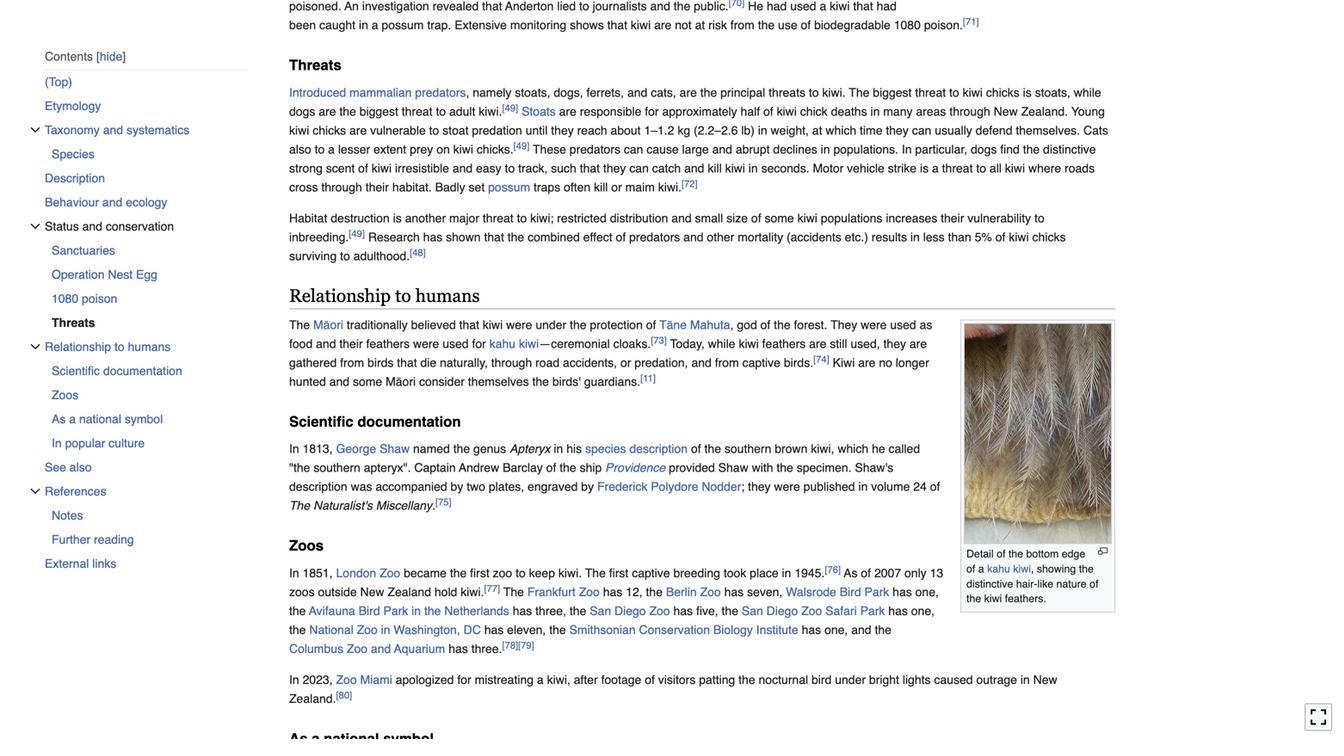 Task type: locate. For each thing, give the bounding box(es) containing it.
māori
[[313, 318, 343, 332], [386, 375, 416, 388]]

kiwi, up the specimen.
[[811, 442, 834, 456]]

0 vertical spatial while
[[1074, 86, 1101, 99]]

symbol
[[125, 412, 163, 426]]

are up lesser
[[349, 123, 367, 137]]

2 feathers from the left
[[762, 337, 806, 351]]

is up research
[[393, 211, 402, 225]]

[79]
[[518, 640, 534, 651]]

0 horizontal spatial by
[[451, 480, 463, 494]]

as for a
[[52, 412, 66, 426]]

1 vertical spatial ,
[[730, 318, 734, 332]]

kill
[[708, 161, 722, 175], [594, 180, 608, 194]]

[49] for bottom [49] "link"
[[349, 228, 365, 239]]

to inside research has shown that the combined effect of predators and other mortality (accidents etc.) results in less than 5% of kiwi chicks surviving to adulthood.
[[340, 249, 350, 263]]

kiwi inside habitat destruction is another major threat to kiwi; restricted distribution and small size of some kiwi populations increases their vulnerability to inbreeding.
[[797, 211, 817, 225]]

kiwi, inside apologized for mistreating a kiwi, after footage of visitors patting the nocturnal bird under bright lights caused outrage in new zealand.
[[547, 673, 570, 687]]

threat inside habitat destruction is another major threat to kiwi; restricted distribution and small size of some kiwi populations increases their vulnerability to inbreeding.
[[483, 211, 514, 225]]

through inside these predators can cause large and abrupt declines in populations. in particular, dogs find the distinctive strong scent of kiwi irresistible and easy to track, such that they can catch and kill kiwi in seconds. motor vehicle strike is a threat to all kiwi where roads cross through their habitat. badly set
[[321, 180, 362, 194]]

1 horizontal spatial captive
[[742, 356, 781, 370]]

1 by from the left
[[451, 480, 463, 494]]

1 vertical spatial through
[[321, 180, 362, 194]]

zealand. inside the are responsible for approximately half of kiwi chick deaths in many areas through new zealand. young kiwi chicks are vulnerable to stoat predation until they reach about 1–1.2 kg (2.2–2.6 lb) in weight, at which time they can usually defend themselves. cats also to a lesser extent prey on kiwi chicks.
[[1021, 105, 1068, 118]]

māori down birds
[[386, 375, 416, 388]]

, up adult
[[466, 86, 469, 99]]

taxonomy and systematics
[[45, 123, 189, 137]]

conservation
[[639, 623, 710, 637]]

predators inside these predators can cause large and abrupt declines in populations. in particular, dogs find the distinctive strong scent of kiwi irresistible and easy to track, such that they can catch and kill kiwi in seconds. motor vehicle strike is a threat to all kiwi where roads cross through their habitat. badly set
[[570, 142, 620, 156]]

a down detail
[[978, 563, 984, 575]]

in up the abrupt
[[758, 123, 767, 137]]

dogs inside these predators can cause large and abrupt declines in populations. in particular, dogs find the distinctive strong scent of kiwi irresistible and easy to track, such that they can catch and kill kiwi in seconds. motor vehicle strike is a threat to all kiwi where roads cross through their habitat. badly set
[[971, 142, 997, 156]]

their
[[365, 180, 389, 194], [941, 211, 964, 225], [339, 337, 363, 351]]

0 vertical spatial new
[[994, 105, 1018, 118]]

0 horizontal spatial san
[[590, 604, 611, 618]]

0 horizontal spatial possum
[[382, 18, 424, 32]]

possum
[[382, 18, 424, 32], [488, 180, 530, 194]]

chicks up defend
[[986, 86, 1020, 99]]

1 diego from the left
[[614, 604, 646, 618]]

eleven,
[[507, 623, 546, 637]]

of inside the are responsible for approximately half of kiwi chick deaths in many areas through new zealand. young kiwi chicks are vulnerable to stoat predation until they reach about 1–1.2 kg (2.2–2.6 lb) in weight, at which time they can usually defend themselves. cats also to a lesser extent prey on kiwi chicks.
[[763, 105, 773, 118]]

1 horizontal spatial relationship to humans
[[289, 285, 480, 306]]

the inside [77] the frankfurt zoo has 12, the berlin zoo has seven, walsrode bird park
[[503, 585, 524, 599]]

1 vertical spatial [49] link
[[513, 141, 530, 151]]

1 vertical spatial or
[[620, 356, 631, 370]]

in inside research has shown that the combined effect of predators and other mortality (accidents etc.) results in less than 5% of kiwi chicks surviving to adulthood.
[[910, 230, 920, 244]]

1 horizontal spatial chicks
[[986, 86, 1020, 99]]

kiwi inside , namely stoats, dogs, ferrets, and cats, are the principal threats to kiwi. the biggest threat to kiwi chicks is stoats, while dogs are the biggest threat to adult kiwi.
[[963, 86, 983, 99]]

in inside apologized for mistreating a kiwi, after footage of visitors patting the nocturnal bird under bright lights caused outrage in new zealand.
[[1021, 673, 1030, 687]]

1 vertical spatial scientific
[[289, 413, 353, 430]]

[73] link
[[651, 335, 667, 346]]

were up "die"
[[413, 337, 439, 351]]

shown
[[446, 230, 481, 244]]

naturalist's
[[313, 499, 372, 513]]

zoo up avifauna bird park in the netherlands has three, the san diego zoo has five, the san diego zoo safari park
[[579, 585, 600, 599]]

and up sanctuaries
[[82, 219, 102, 233]]

which inside of the southern brown kiwi, which he called "the southern apteryx". captain andrew barclay of the ship
[[838, 442, 869, 456]]

are inside he had used a kiwi that had been caught in a possum trap. extensive monitoring shows that kiwi are not at risk from the use of biodegradable 1080 poison. [71]
[[654, 18, 672, 32]]

of inside as of 2007 only 13 zoos outside new zealand hold kiwi.
[[861, 566, 871, 580]]

the down introduced mammalian predators link
[[339, 105, 356, 118]]

1 horizontal spatial kiwi,
[[811, 442, 834, 456]]

1 vertical spatial x small image
[[30, 342, 40, 352]]

1 vertical spatial zoos
[[289, 537, 324, 554]]

1 horizontal spatial māori
[[386, 375, 416, 388]]

as for of
[[844, 566, 858, 580]]

1 vertical spatial humans
[[128, 340, 171, 354]]

1 horizontal spatial 1080
[[894, 18, 921, 32]]

has one, the up smithsonian
[[289, 585, 939, 618]]

1 vertical spatial their
[[941, 211, 964, 225]]

tāne
[[659, 318, 687, 332]]

at inside he had used a kiwi that had been caught in a possum trap. extensive monitoring shows that kiwi are not at risk from the use of biodegradable 1080 poison. [71]
[[695, 18, 705, 32]]

1 horizontal spatial as
[[844, 566, 858, 580]]

taxonomy and systematics link
[[45, 118, 246, 142]]

to
[[809, 86, 819, 99], [949, 86, 959, 99], [436, 105, 446, 118], [429, 123, 439, 137], [315, 142, 325, 156], [505, 161, 515, 175], [976, 161, 986, 175], [517, 211, 527, 225], [1034, 211, 1045, 225], [340, 249, 350, 263], [395, 285, 411, 306], [114, 340, 124, 354], [516, 566, 526, 580]]

1 horizontal spatial diego
[[767, 604, 798, 618]]

a up popular
[[69, 412, 76, 426]]

are up approximately
[[680, 86, 697, 99]]

and
[[627, 86, 647, 99], [103, 123, 123, 137], [712, 142, 732, 156], [453, 161, 473, 175], [684, 161, 704, 175], [102, 195, 122, 209], [672, 211, 692, 225], [82, 219, 102, 233], [683, 230, 704, 244], [316, 337, 336, 351], [691, 356, 712, 370], [329, 375, 349, 388], [851, 623, 871, 637], [371, 642, 391, 656]]

2 x small image from the top
[[30, 342, 40, 352]]

these predators can cause large and abrupt declines in populations. in particular, dogs find the distinctive strong scent of kiwi irresistible and easy to track, such that they can catch and kill kiwi in seconds. motor vehicle strike is a threat to all kiwi where roads cross through their habitat. badly set
[[289, 142, 1096, 194]]

they inside "frederick polydore nodder ; they were published in volume 24 of the naturalist's miscellany . [75]"
[[748, 480, 771, 494]]

in 1851, london zoo became the first zoo to keep kiwi. the first captive breeding took place in 1945. [76]
[[289, 564, 841, 580]]

bright
[[869, 673, 899, 687]]

0 vertical spatial one,
[[915, 585, 939, 599]]

some inside kiwi are no longer hunted and some māori consider themselves the birds' guardians.
[[353, 375, 382, 388]]

0 horizontal spatial their
[[339, 337, 363, 351]]

as inside as of 2007 only 13 zoos outside new zealand hold kiwi.
[[844, 566, 858, 580]]

1 vertical spatial predators
[[570, 142, 620, 156]]

populations.
[[833, 142, 898, 156]]

bird up national zoo in washington, dc link
[[359, 604, 380, 618]]

1 vertical spatial for
[[472, 337, 486, 351]]

of up kahu kiwi
[[997, 548, 1006, 560]]

relationship to humans up traditionally
[[289, 285, 480, 306]]

no
[[879, 356, 892, 370]]

miami
[[360, 673, 392, 687]]

has down "dc"
[[449, 642, 468, 656]]

[49] link down destruction at the top of page
[[349, 228, 365, 239]]

young
[[1071, 105, 1105, 118]]

0 horizontal spatial relationship
[[45, 340, 111, 354]]

and inside habitat destruction is another major threat to kiwi; restricted distribution and small size of some kiwi populations increases their vulnerability to inbreeding.
[[672, 211, 692, 225]]

a right mistreating
[[537, 673, 544, 687]]

which down deaths
[[826, 123, 856, 137]]

are left not
[[654, 18, 672, 32]]

0 vertical spatial relationship
[[289, 285, 391, 306]]

detail of the bottom edge of a
[[966, 548, 1085, 575]]

māori up gathered on the top of the page
[[313, 318, 343, 332]]

description inside the provided shaw with the specimen. shaw's description was accompanied by two plates, engraved by
[[289, 480, 347, 494]]

biggest down introduced mammalian predators link
[[359, 105, 398, 118]]

12,
[[626, 585, 643, 599]]

three,
[[535, 604, 566, 618]]

their inside habitat destruction is another major threat to kiwi; restricted distribution and small size of some kiwi populations increases their vulnerability to inbreeding.
[[941, 211, 964, 225]]

[48]
[[410, 247, 426, 258]]

, inside , showing the distinctive hair-like nature of the kiwi feathers.
[[1031, 563, 1034, 575]]

themselves.
[[1016, 123, 1080, 137]]

kahu kiwi link up the hair-
[[987, 563, 1031, 575]]

, left god
[[730, 318, 734, 332]]

chicks up lesser
[[313, 123, 346, 137]]

1 horizontal spatial ,
[[730, 318, 734, 332]]

1 horizontal spatial predators
[[570, 142, 620, 156]]

zoos up as a national symbol
[[52, 388, 78, 402]]

that inside research has shown that the combined effect of predators and other mortality (accidents etc.) results in less than 5% of kiwi chicks surviving to adulthood.
[[484, 230, 504, 244]]

with
[[752, 461, 773, 475]]

berlin zoo link
[[666, 585, 721, 599]]

fullscreen image
[[1310, 709, 1327, 726]]

of inside , showing the distinctive hair-like nature of the kiwi feathers.
[[1090, 578, 1098, 590]]

1 vertical spatial some
[[353, 375, 382, 388]]

one, down 13
[[915, 585, 939, 599]]

all
[[990, 161, 1002, 175]]

used,
[[851, 337, 880, 351]]

1 vertical spatial scientific documentation
[[289, 413, 461, 430]]

1 vertical spatial kahu
[[987, 563, 1010, 575]]

0 horizontal spatial first
[[470, 566, 489, 580]]

of inside he had used a kiwi that had been caught in a possum trap. extensive monitoring shows that kiwi are not at risk from the use of biodegradable 1080 poison. [71]
[[801, 18, 811, 32]]

, inside , namely stoats, dogs, ferrets, and cats, are the principal threats to kiwi. the biggest threat to kiwi chicks is stoats, while dogs are the biggest threat to adult kiwi.
[[466, 86, 469, 99]]

, up the hair-
[[1031, 563, 1034, 575]]

5%
[[975, 230, 992, 244]]

2 vertical spatial for
[[457, 673, 471, 687]]

0 horizontal spatial under
[[536, 318, 566, 332]]

1 horizontal spatial scientific documentation
[[289, 413, 461, 430]]

0 vertical spatial dogs
[[289, 105, 315, 118]]

large
[[682, 142, 709, 156]]

the inside detail of the bottom edge of a
[[1008, 548, 1023, 560]]

called
[[889, 442, 920, 456]]

or down the cloaks.
[[620, 356, 631, 370]]

biology
[[713, 623, 753, 637]]

[77] the frankfurt zoo has 12, the berlin zoo has seven, walsrode bird park
[[484, 583, 889, 599]]

in down shaw's
[[858, 480, 868, 494]]

1 vertical spatial relationship
[[45, 340, 111, 354]]

san diego zoo link
[[590, 604, 670, 618]]

0 horizontal spatial had
[[767, 0, 787, 13]]

0 vertical spatial biggest
[[873, 86, 912, 99]]

walsrode
[[786, 585, 836, 599]]

stoat
[[443, 123, 469, 137]]

kahu inside kahu kiwi —ceremonial cloaks. [73]
[[489, 337, 516, 351]]

the inside apologized for mistreating a kiwi, after footage of visitors patting the nocturnal bird under bright lights caused outrage in new zealand.
[[739, 673, 755, 687]]

1 horizontal spatial biggest
[[873, 86, 912, 99]]

has
[[423, 230, 443, 244], [603, 585, 622, 599], [724, 585, 744, 599], [893, 585, 912, 599], [513, 604, 532, 618], [673, 604, 693, 618], [888, 604, 908, 618], [484, 623, 504, 637], [802, 623, 821, 637], [449, 642, 468, 656]]

1 horizontal spatial relationship
[[289, 285, 391, 306]]

1 horizontal spatial description
[[629, 442, 688, 456]]

brown
[[775, 442, 808, 456]]

1 horizontal spatial new
[[994, 105, 1018, 118]]

are up [74]
[[809, 337, 827, 351]]

0 horizontal spatial shaw
[[380, 442, 410, 456]]

shows
[[570, 18, 604, 32]]

[11] link
[[640, 373, 656, 384]]

named
[[413, 442, 450, 456]]

apologized for mistreating a kiwi, after footage of visitors patting the nocturnal bird under bright lights caused outrage in new zealand.
[[289, 673, 1057, 706]]

0 vertical spatial possum
[[382, 18, 424, 32]]

1 vertical spatial relationship to humans
[[45, 340, 171, 354]]

[11]
[[640, 373, 656, 384]]

0 horizontal spatial through
[[321, 180, 362, 194]]

humans up believed at the left of the page
[[415, 285, 480, 306]]

in right place
[[782, 566, 791, 580]]

2 by from the left
[[581, 480, 594, 494]]

[49] link down namely at the top left of the page
[[502, 103, 518, 113]]

threat inside these predators can cause large and abrupt declines in populations. in particular, dogs find the distinctive strong scent of kiwi irresistible and easy to track, such that they can catch and kill kiwi in seconds. motor vehicle strike is a threat to all kiwi where roads cross through their habitat. badly set
[[942, 161, 973, 175]]

diego down 12,
[[614, 604, 646, 618]]

0 vertical spatial description
[[629, 442, 688, 456]]

or left maim
[[611, 180, 622, 194]]

0 horizontal spatial biggest
[[359, 105, 398, 118]]

2 horizontal spatial their
[[941, 211, 964, 225]]

0 horizontal spatial new
[[360, 585, 384, 599]]

scientific documentation up george shaw link
[[289, 413, 461, 430]]

1 vertical spatial dogs
[[971, 142, 997, 156]]

documentation up named
[[357, 413, 461, 430]]

from left birds
[[340, 356, 364, 370]]

stoats link
[[522, 105, 556, 118]]

1 vertical spatial biggest
[[359, 105, 398, 118]]

0 horizontal spatial threats
[[52, 316, 95, 329]]

captive left birds. at the right top of page
[[742, 356, 781, 370]]

chicks
[[986, 86, 1020, 99], [313, 123, 346, 137], [1032, 230, 1066, 244]]

the inside "frederick polydore nodder ; they were published in volume 24 of the naturalist's miscellany . [75]"
[[289, 499, 310, 513]]

areas
[[916, 105, 946, 118]]

new inside as of 2007 only 13 zoos outside new zealand hold kiwi.
[[360, 585, 384, 599]]

chicks inside the are responsible for approximately half of kiwi chick deaths in many areas through new zealand. young kiwi chicks are vulnerable to stoat predation until they reach about 1–1.2 kg (2.2–2.6 lb) in weight, at which time they can usually defend themselves. cats also to a lesser extent prey on kiwi chicks.
[[313, 123, 346, 137]]

distinctive inside , showing the distinctive hair-like nature of the kiwi feathers.
[[966, 578, 1013, 590]]

of right half
[[763, 105, 773, 118]]

hunted
[[289, 375, 326, 388]]

for up 'naturally,'
[[472, 337, 486, 351]]

by
[[451, 480, 463, 494], [581, 480, 594, 494]]

[75] link
[[435, 497, 452, 508]]

also down popular
[[70, 460, 92, 474]]

1 horizontal spatial while
[[1074, 86, 1101, 99]]

[80]
[[336, 690, 352, 701]]

0 horizontal spatial while
[[708, 337, 735, 351]]

of up engraved at the bottom left of the page
[[546, 461, 556, 475]]

0 horizontal spatial diego
[[614, 604, 646, 618]]

1 vertical spatial while
[[708, 337, 735, 351]]

at down chick
[[812, 123, 822, 137]]

by down ship
[[581, 480, 594, 494]]

humans inside the relationship to humans "link"
[[128, 340, 171, 354]]

their down māori link on the left
[[339, 337, 363, 351]]

accidents,
[[563, 356, 617, 370]]

0 vertical spatial [49]
[[502, 103, 518, 113]]

dogs down defend
[[971, 142, 997, 156]]

is inside , namely stoats, dogs, ferrets, and cats, are the principal threats to kiwi. the biggest threat to kiwi chicks is stoats, while dogs are the biggest threat to adult kiwi.
[[1023, 86, 1032, 99]]

[76]
[[825, 564, 841, 575]]

scientific up 1813,
[[289, 413, 353, 430]]

catch
[[652, 161, 681, 175]]

a inside these predators can cause large and abrupt declines in populations. in particular, dogs find the distinctive strong scent of kiwi irresistible and easy to track, such that they can catch and kill kiwi in seconds. motor vehicle strike is a threat to all kiwi where roads cross through their habitat. badly set
[[932, 161, 939, 175]]

first up the [77] link
[[470, 566, 489, 580]]

they up these
[[551, 123, 574, 137]]

find
[[1000, 142, 1020, 156]]

0 vertical spatial for
[[645, 105, 659, 118]]

feathers inside , god of the forest. they were used as food and their feathers were used for
[[366, 337, 410, 351]]

threat
[[915, 86, 946, 99], [402, 105, 433, 118], [942, 161, 973, 175], [483, 211, 514, 225]]

0 vertical spatial as
[[52, 412, 66, 426]]

1 vertical spatial distinctive
[[966, 578, 1013, 590]]

shaw up apteryx". on the bottom of page
[[380, 442, 410, 456]]

1 x small image from the top
[[30, 221, 40, 231]]

they inside these predators can cause large and abrupt declines in populations. in particular, dogs find the distinctive strong scent of kiwi irresistible and easy to track, such that they can catch and kill kiwi in seconds. motor vehicle strike is a threat to all kiwi where roads cross through their habitat. badly set
[[603, 161, 626, 175]]

or inside possum traps often kill or maim kiwi. [72]
[[611, 180, 622, 194]]

0 vertical spatial used
[[790, 0, 816, 13]]

1 vertical spatial new
[[360, 585, 384, 599]]

the up 'frankfurt zoo' link in the left of the page
[[585, 566, 606, 580]]

further reading link
[[52, 527, 246, 552]]

their inside , god of the forest. they were used as food and their feathers were used for
[[339, 337, 363, 351]]

scent
[[326, 161, 355, 175]]

the up kahu kiwi
[[1008, 548, 1023, 560]]

and inside , namely stoats, dogs, ferrets, and cats, are the principal threats to kiwi. the biggest threat to kiwi chicks is stoats, while dogs are the biggest threat to adult kiwi.
[[627, 86, 647, 99]]

2 horizontal spatial for
[[645, 105, 659, 118]]

to up traditionally
[[395, 285, 411, 306]]

1 stoats, from the left
[[515, 86, 550, 99]]

the left combined
[[508, 230, 524, 244]]

relationship down 1080 poison
[[45, 340, 111, 354]]

0 vertical spatial bird
[[840, 585, 861, 599]]

[49] down until
[[513, 141, 530, 151]]

biggest up many on the right top
[[873, 86, 912, 99]]

are down dogs,
[[559, 105, 576, 118]]

1 feathers from the left
[[366, 337, 410, 351]]

san
[[590, 604, 611, 618], [742, 604, 763, 618]]

threats
[[769, 86, 805, 99]]

behaviour and ecology
[[45, 195, 167, 209]]

1080 poison link
[[52, 286, 246, 311]]

which inside the are responsible for approximately half of kiwi chick deaths in many areas through new zealand. young kiwi chicks are vulnerable to stoat predation until they reach about 1–1.2 kg (2.2–2.6 lb) in weight, at which time they can usually defend themselves. cats also to a lesser extent prey on kiwi chicks.
[[826, 123, 856, 137]]

their up than
[[941, 211, 964, 225]]

the down brown
[[777, 461, 793, 475]]

x small image
[[30, 221, 40, 231], [30, 342, 40, 352], [30, 486, 40, 496]]

outrage
[[976, 673, 1017, 687]]

[78] link
[[502, 640, 518, 651]]

1080
[[894, 18, 921, 32], [52, 292, 78, 305]]

park down 2007
[[864, 585, 889, 599]]

safari
[[825, 604, 857, 618]]

and up status and conservation
[[102, 195, 122, 209]]

reach
[[577, 123, 607, 137]]

2 san from the left
[[742, 604, 763, 618]]

under right bird
[[835, 673, 866, 687]]

san up smithsonian
[[590, 604, 611, 618]]

1 horizontal spatial kahu kiwi link
[[987, 563, 1031, 575]]

1 horizontal spatial some
[[765, 211, 794, 225]]

[49] down destruction at the top of page
[[349, 228, 365, 239]]

a down particular,
[[932, 161, 939, 175]]

[79] link
[[518, 640, 534, 651]]

documentation down the relationship to humans "link"
[[103, 364, 182, 378]]

are
[[654, 18, 672, 32], [680, 86, 697, 99], [319, 105, 336, 118], [559, 105, 576, 118], [349, 123, 367, 137], [809, 337, 827, 351], [910, 337, 927, 351], [858, 356, 876, 370]]

has left 12,
[[603, 585, 622, 599]]

motor
[[813, 161, 844, 175]]

birds
[[368, 356, 394, 370]]

0 horizontal spatial some
[[353, 375, 382, 388]]

the inside kiwi are no longer hunted and some māori consider themselves the birds' guardians.
[[532, 375, 549, 388]]

1 horizontal spatial first
[[609, 566, 629, 580]]

1 vertical spatial description
[[289, 480, 347, 494]]

kahu for kahu kiwi
[[987, 563, 1010, 575]]

and down etymology link at the left top of page
[[103, 123, 123, 137]]

and down the today,
[[691, 356, 712, 370]]

zoo up '[80]' link
[[336, 673, 357, 687]]

scientific
[[52, 364, 100, 378], [289, 413, 353, 430]]

chicks inside research has shown that the combined effect of predators and other mortality (accidents etc.) results in less than 5% of kiwi chicks surviving to adulthood.
[[1032, 230, 1066, 244]]

they up no
[[883, 337, 906, 351]]

2 horizontal spatial chicks
[[1032, 230, 1066, 244]]

1 vertical spatial zealand.
[[289, 692, 336, 706]]

1 horizontal spatial for
[[472, 337, 486, 351]]

were
[[506, 318, 532, 332], [861, 318, 887, 332], [413, 337, 439, 351], [774, 480, 800, 494]]

god
[[737, 318, 757, 332]]

cross
[[289, 180, 318, 194]]

kiwi left not
[[631, 18, 651, 32]]

2 vertical spatial their
[[339, 337, 363, 351]]

kiwi. up 'frankfurt zoo' link in the left of the page
[[558, 566, 582, 580]]

nest
[[108, 268, 133, 281]]

0 vertical spatial predators
[[415, 86, 466, 99]]

in inside in 1851, london zoo became the first zoo to keep kiwi. the first captive breeding took place in 1945. [76]
[[782, 566, 791, 580]]

0 vertical spatial chicks
[[986, 86, 1020, 99]]

[49] inside [49] stoats
[[502, 103, 518, 113]]

for inside apologized for mistreating a kiwi, after footage of visitors patting the nocturnal bird under bright lights caused outrage in new zealand.
[[457, 673, 471, 687]]

[49] down namely at the top left of the page
[[502, 103, 518, 113]]

national zoo in washington, dc has eleven, the smithsonian conservation biology institute has one, and the columbus zoo and aquarium has three. [78] [79]
[[289, 623, 892, 656]]

1 vertical spatial under
[[835, 673, 866, 687]]

0 horizontal spatial kiwi,
[[547, 673, 570, 687]]

1 san from the left
[[590, 604, 611, 618]]

to left all
[[976, 161, 986, 175]]

references link
[[45, 479, 246, 503]]

popular
[[65, 436, 105, 450]]

the down the he on the top
[[758, 18, 775, 32]]

threats down 1080 poison
[[52, 316, 95, 329]]

, inside , god of the forest. they were used as food and their feathers were used for
[[730, 318, 734, 332]]

2 horizontal spatial ,
[[1031, 563, 1034, 575]]

while inside today, while kiwi feathers are still used, they are gathered from birds that die naturally, through road accidents,  or predation, and from captive birds.
[[708, 337, 735, 351]]

0 horizontal spatial documentation
[[103, 364, 182, 378]]

description
[[45, 171, 105, 185]]

kiwi, inside of the southern brown kiwi, which he called "the southern apteryx". captain andrew barclay of the ship
[[811, 442, 834, 456]]

kiwi, for brown
[[811, 442, 834, 456]]

1 horizontal spatial threats
[[289, 57, 341, 74]]

of inside these predators can cause large and abrupt declines in populations. in particular, dogs find the distinctive strong scent of kiwi irresistible and easy to track, such that they can catch and kill kiwi in seconds. motor vehicle strike is a threat to all kiwi where roads cross through their habitat. badly set
[[358, 161, 368, 175]]

1 vertical spatial kahu kiwi link
[[987, 563, 1031, 575]]

external links
[[45, 557, 116, 570]]

1 vertical spatial which
[[838, 442, 869, 456]]

1 vertical spatial kiwi,
[[547, 673, 570, 687]]

possum inside he had used a kiwi that had been caught in a possum trap. extensive monitoring shows that kiwi are not at risk from the use of biodegradable 1080 poison. [71]
[[382, 18, 424, 32]]

1 horizontal spatial also
[[289, 142, 311, 156]]

that
[[853, 0, 873, 13], [607, 18, 627, 32], [580, 161, 600, 175], [484, 230, 504, 244], [459, 318, 479, 332], [397, 356, 417, 370]]

for inside the are responsible for approximately half of kiwi chick deaths in many areas through new zealand. young kiwi chicks are vulnerable to stoat predation until they reach about 1–1.2 kg (2.2–2.6 lb) in weight, at which time they can usually defend themselves. cats also to a lesser extent prey on kiwi chicks.
[[645, 105, 659, 118]]

zealand. up 'themselves.' at the top of the page
[[1021, 105, 1068, 118]]

dogs
[[289, 105, 315, 118], [971, 142, 997, 156]]

of the southern brown kiwi, which he called "the southern apteryx". captain andrew barclay of the ship
[[289, 442, 920, 475]]

distinctive inside these predators can cause large and abrupt declines in populations. in particular, dogs find the distinctive strong scent of kiwi irresistible and easy to track, such that they can catch and kill kiwi in seconds. motor vehicle strike is a threat to all kiwi where roads cross through their habitat. badly set
[[1043, 142, 1096, 156]]

0 horizontal spatial captive
[[632, 566, 670, 580]]

1 vertical spatial also
[[70, 460, 92, 474]]

0 horizontal spatial for
[[457, 673, 471, 687]]

shaw's
[[855, 461, 893, 475]]

0 horizontal spatial southern
[[314, 461, 360, 475]]

1080 inside he had used a kiwi that had been caught in a possum trap. extensive monitoring shows that kiwi are not at risk from the use of biodegradable 1080 poison. [71]
[[894, 18, 921, 32]]

1 has one, the from the top
[[289, 585, 939, 618]]

2 vertical spatial chicks
[[1032, 230, 1066, 244]]

zoos
[[52, 388, 78, 402], [289, 537, 324, 554]]

1 had from the left
[[767, 0, 787, 13]]

kiwi left the feathers.
[[984, 593, 1002, 605]]

kahu
[[489, 337, 516, 351], [987, 563, 1010, 575]]

2007
[[874, 566, 901, 580]]

1 vertical spatial southern
[[314, 461, 360, 475]]

shaw inside the provided shaw with the specimen. shaw's description was accompanied by two plates, engraved by
[[718, 461, 748, 475]]

the inside [77] the frankfurt zoo has 12, the berlin zoo has seven, walsrode bird park
[[646, 585, 663, 599]]

scientific documentation
[[52, 364, 182, 378], [289, 413, 461, 430]]

kiwi. inside in 1851, london zoo became the first zoo to keep kiwi. the first captive breeding took place in 1945. [76]
[[558, 566, 582, 580]]

contents
[[45, 49, 93, 63]]

bird inside [77] the frankfurt zoo has 12, the berlin zoo has seven, walsrode bird park
[[840, 585, 861, 599]]

0 horizontal spatial māori
[[313, 318, 343, 332]]



Task type: describe. For each thing, give the bounding box(es) containing it.
culture
[[109, 436, 145, 450]]

combined
[[528, 230, 580, 244]]

description link
[[45, 166, 246, 190]]

to left 'kiwi;'
[[517, 211, 527, 225]]

the up approximately
[[700, 86, 717, 99]]

the down zoos
[[289, 604, 306, 618]]

are inside kiwi are no longer hunted and some māori consider themselves the birds' guardians.
[[858, 356, 876, 370]]

die
[[420, 356, 437, 370]]

in down zealand in the left of the page
[[412, 604, 421, 618]]

for inside , god of the forest. they were used as food and their feathers were used for
[[472, 337, 486, 351]]

frankfurt zoo link
[[527, 585, 600, 599]]

lights
[[903, 673, 931, 687]]

[74] link
[[813, 354, 829, 365]]

of right 5%
[[996, 230, 1006, 244]]

further
[[52, 533, 90, 546]]

also inside the are responsible for approximately half of kiwi chick deaths in many areas through new zealand. young kiwi chicks are vulnerable to stoat predation until they reach about 1–1.2 kg (2.2–2.6 lb) in weight, at which time they can usually defend themselves. cats also to a lesser extent prey on kiwi chicks.
[[289, 142, 311, 156]]

kiwi down threats
[[777, 105, 797, 118]]

1 horizontal spatial humans
[[415, 285, 480, 306]]

2 vertical spatial can
[[629, 161, 649, 175]]

1 horizontal spatial zoos
[[289, 537, 324, 554]]

has down 2007
[[888, 604, 908, 618]]

species description link
[[585, 442, 688, 456]]

avifauna bird park in the netherlands has three, the san diego zoo has five, the san diego zoo safari park
[[309, 604, 885, 618]]

has up 'eleven,'
[[513, 604, 532, 618]]

dogs inside , namely stoats, dogs, ferrets, and cats, are the principal threats to kiwi. the biggest threat to kiwi chicks is stoats, while dogs are the biggest threat to adult kiwi.
[[289, 105, 315, 118]]

while inside , namely stoats, dogs, ferrets, and cats, are the principal threats to kiwi. the biggest threat to kiwi chicks is stoats, while dogs are the biggest threat to adult kiwi.
[[1074, 86, 1101, 99]]

major
[[449, 211, 479, 225]]

habitat
[[289, 211, 327, 225]]

gathered
[[289, 356, 337, 370]]

kiwi inside kahu kiwi —ceremonial cloaks. [73]
[[519, 337, 539, 351]]

published
[[803, 480, 855, 494]]

and down national zoo in washington, dc link
[[371, 642, 391, 656]]

zoo down walsrode
[[801, 604, 822, 618]]

to up chick
[[809, 86, 819, 99]]

0 horizontal spatial bird
[[359, 604, 380, 618]]

0 horizontal spatial used
[[443, 337, 469, 351]]

zoo up the "conservation"
[[649, 604, 670, 618]]

3 x small image from the top
[[30, 486, 40, 496]]

captive inside today, while kiwi feathers are still used, they are gathered from birds that die naturally, through road accidents,  or predation, and from captive birds.
[[742, 356, 781, 370]]

kill inside these predators can cause large and abrupt declines in populations. in particular, dogs find the distinctive strong scent of kiwi irresistible and easy to track, such that they can catch and kill kiwi in seconds. motor vehicle strike is a threat to all kiwi where roads cross through their habitat. badly set
[[708, 161, 722, 175]]

columbus
[[289, 642, 343, 656]]

and inside today, while kiwi feathers are still used, they are gathered from birds that die naturally, through road accidents,  or predation, and from captive birds.
[[691, 356, 712, 370]]

sanctuaries link
[[52, 238, 246, 262]]

apologized
[[396, 673, 454, 687]]

that right believed at the left of the page
[[459, 318, 479, 332]]

0 vertical spatial scientific
[[52, 364, 100, 378]]

0 vertical spatial [49] link
[[502, 103, 518, 113]]

a up biodegradable at the top right of the page
[[820, 0, 826, 13]]

visitors
[[658, 673, 696, 687]]

the inside research has shown that the combined effect of predators and other mortality (accidents etc.) results in less than 5% of kiwi chicks surviving to adulthood.
[[508, 230, 524, 244]]

of inside "frederick polydore nodder ; they were published in volume 24 of the naturalist's miscellany . [75]"
[[930, 480, 940, 494]]

ecology
[[126, 195, 167, 209]]

kiwi up biodegradable at the top right of the page
[[830, 0, 850, 13]]

1 horizontal spatial scientific
[[289, 413, 353, 430]]

status and conservation link
[[45, 214, 246, 238]]

of down detail
[[966, 563, 975, 575]]

kiwi. inside possum traps often kill or maim kiwi. [72]
[[658, 180, 682, 194]]

threats link
[[52, 311, 258, 335]]

are responsible for approximately half of kiwi chick deaths in many areas through new zealand. young kiwi chicks are vulnerable to stoat predation until they reach about 1–1.2 kg (2.2–2.6 lb) in weight, at which time they can usually defend themselves. cats also to a lesser extent prey on kiwi chicks.
[[289, 105, 1108, 156]]

were up "used,"
[[861, 318, 887, 332]]

introduced mammalian predators link
[[289, 86, 466, 99]]

in inside national zoo in washington, dc has eleven, the smithsonian conservation biology institute has one, and the columbus zoo and aquarium has three. [78] [79]
[[381, 623, 390, 637]]

detail
[[966, 548, 994, 560]]

species
[[585, 442, 626, 456]]

and down (2.2–2.6 lb)
[[712, 142, 732, 156]]

one, inside national zoo in washington, dc has eleven, the smithsonian conservation biology institute has one, and the columbus zoo and aquarium has three. [78] [79]
[[825, 623, 848, 637]]

andrew
[[459, 461, 499, 475]]

in up motor
[[821, 142, 830, 156]]

chicks inside , namely stoats, dogs, ferrets, and cats, are the principal threats to kiwi. the biggest threat to kiwi chicks is stoats, while dogs are the biggest threat to adult kiwi.
[[986, 86, 1020, 99]]

are down the introduced
[[319, 105, 336, 118]]

took
[[724, 566, 746, 580]]

of inside , god of the forest. they were used as food and their feathers were used for
[[760, 318, 770, 332]]

a inside apologized for mistreating a kiwi, after footage of visitors patting the nocturnal bird under bright lights caused outrage in new zealand.
[[537, 673, 544, 687]]

zoo inside in 1851, london zoo became the first zoo to keep kiwi. the first captive breeding took place in 1945. [76]
[[380, 566, 400, 580]]

kiwi. up deaths
[[822, 86, 846, 99]]

notes link
[[52, 503, 246, 527]]

park up national zoo in washington, dc link
[[383, 604, 408, 618]]

that right shows at the top of page
[[607, 18, 627, 32]]

māori inside kiwi are no longer hunted and some māori consider themselves the birds' guardians.
[[386, 375, 416, 388]]

they
[[831, 318, 857, 332]]

were up themselves
[[506, 318, 532, 332]]

some inside habitat destruction is another major threat to kiwi; restricted distribution and small size of some kiwi populations increases their vulnerability to inbreeding.
[[765, 211, 794, 225]]

in inside he had used a kiwi that had been caught in a possum trap. extensive monitoring shows that kiwi are not at risk from the use of biodegradable 1080 poison. [71]
[[359, 18, 368, 32]]

the down detail
[[966, 593, 981, 605]]

or inside today, while kiwi feathers are still used, they are gathered from birds that die naturally, through road accidents,  or predation, and from captive birds.
[[620, 356, 631, 370]]

they inside today, while kiwi feathers are still used, they are gathered from birds that die naturally, through road accidents,  or predation, and from captive birds.
[[883, 337, 906, 351]]

a right caught
[[372, 18, 378, 32]]

half
[[741, 105, 760, 118]]

through inside the are responsible for approximately half of kiwi chick deaths in many areas through new zealand. young kiwi chicks are vulnerable to stoat predation until they reach about 1–1.2 kg (2.2–2.6 lb) in weight, at which time they can usually defend themselves. cats also to a lesser extent prey on kiwi chicks.
[[950, 105, 990, 118]]

two
[[467, 480, 485, 494]]

than
[[948, 230, 971, 244]]

[77] link
[[484, 583, 500, 594]]

1–1.2 kg
[[644, 123, 690, 137]]

and inside research has shown that the combined effect of predators and other mortality (accidents etc.) results in less than 5% of kiwi chicks surviving to adulthood.
[[683, 230, 704, 244]]

x small image for relationship
[[30, 342, 40, 352]]

to up usually
[[949, 86, 959, 99]]

kiwi up the hair-
[[1013, 563, 1031, 575]]

[80] link
[[336, 690, 352, 701]]

has up three.
[[484, 623, 504, 637]]

the inside he had used a kiwi that had been caught in a possum trap. extensive monitoring shows that kiwi are not at risk from the use of biodegradable 1080 poison. [71]
[[758, 18, 775, 32]]

a inside detail of the bottom edge of a
[[978, 563, 984, 575]]

the inside , namely stoats, dogs, ferrets, and cats, are the principal threats to kiwi. the biggest threat to kiwi chicks is stoats, while dogs are the biggest threat to adult kiwi.
[[849, 86, 870, 99]]

0 vertical spatial threats
[[289, 57, 341, 74]]

2 horizontal spatial used
[[890, 318, 916, 332]]

birds'
[[552, 375, 581, 388]]

etc.)
[[845, 230, 868, 244]]

edge
[[1062, 548, 1085, 560]]

0 vertical spatial relationship to humans
[[289, 285, 480, 306]]

kill inside possum traps often kill or maim kiwi. [72]
[[594, 180, 608, 194]]

kiwi, for a
[[547, 673, 570, 687]]

are up 'longer'
[[910, 337, 927, 351]]

the up washington,
[[424, 604, 441, 618]]

in left his
[[554, 442, 563, 456]]

to up the possum link
[[505, 161, 515, 175]]

and up "[72]" link
[[684, 161, 704, 175]]

outside
[[318, 585, 357, 599]]

kiwi down the extent
[[372, 161, 392, 175]]

new inside apologized for mistreating a kiwi, after footage of visitors patting the nocturnal bird under bright lights caused outrage in new zealand.
[[1033, 673, 1057, 687]]

as a national symbol
[[52, 412, 163, 426]]

and inside kiwi are no longer hunted and some māori consider themselves the birds' guardians.
[[329, 375, 349, 388]]

kiwi are no longer hunted and some māori consider themselves the birds' guardians.
[[289, 356, 929, 388]]

the up kahu kiwi —ceremonial cloaks. [73]
[[570, 318, 587, 332]]

[72] link
[[682, 178, 698, 189]]

mortality
[[738, 230, 783, 244]]

threat up 'areas'
[[915, 86, 946, 99]]

kiwi inside research has shown that the combined effect of predators and other mortality (accidents etc.) results in less than 5% of kiwi chicks surviving to adulthood.
[[1009, 230, 1029, 244]]

zoo up columbus zoo and aquarium link
[[357, 623, 378, 637]]

is inside habitat destruction is another major threat to kiwi; restricted distribution and small size of some kiwi populations increases their vulnerability to inbreeding.
[[393, 211, 402, 225]]

documentation inside the scientific documentation link
[[103, 364, 182, 378]]

possum inside possum traps often kill or maim kiwi. [72]
[[488, 180, 530, 194]]

x small image
[[30, 125, 40, 135]]

2 stoats, from the left
[[1035, 86, 1070, 99]]

1 first from the left
[[470, 566, 489, 580]]

2 diego from the left
[[767, 604, 798, 618]]

usually
[[935, 123, 972, 137]]

0 vertical spatial southern
[[725, 442, 771, 456]]

threat up vulnerable
[[402, 105, 433, 118]]

kiwi down the abrupt
[[725, 161, 745, 175]]

engraved
[[528, 480, 578, 494]]

relationship to humans inside "link"
[[45, 340, 171, 354]]

0 horizontal spatial also
[[70, 460, 92, 474]]

in down the abrupt
[[749, 161, 758, 175]]

0 horizontal spatial zoos
[[52, 388, 78, 402]]

they down many on the right top
[[886, 123, 909, 137]]

feathers.
[[1005, 593, 1046, 605]]

possum traps often kill or maim kiwi. [72]
[[488, 178, 698, 194]]

mistreating
[[475, 673, 534, 687]]

apteryx".
[[364, 461, 411, 475]]

1080 inside 1080 poison link
[[52, 292, 78, 305]]

zoo up five,
[[700, 585, 721, 599]]

and down safari
[[851, 623, 871, 637]]

caught
[[319, 18, 355, 32]]

zealand. inside apologized for mistreating a kiwi, after footage of visitors patting the nocturnal bird under bright lights caused outrage in new zealand.
[[289, 692, 336, 706]]

the up andrew
[[453, 442, 470, 456]]

to right vulnerability
[[1034, 211, 1045, 225]]

walsrode bird park link
[[786, 585, 889, 599]]

london zoo link
[[336, 566, 400, 580]]

a inside as a national symbol link
[[69, 412, 76, 426]]

size
[[726, 211, 748, 225]]

new inside the are responsible for approximately half of kiwi chick deaths in many areas through new zealand. young kiwi chicks are vulnerable to stoat predation until they reach about 1–1.2 kg (2.2–2.6 lb) in weight, at which time they can usually defend themselves. cats also to a lesser extent prey on kiwi chicks.
[[994, 105, 1018, 118]]

zoos link
[[52, 383, 246, 407]]

in for zoo
[[289, 566, 299, 580]]

kiwi right all
[[1005, 161, 1025, 175]]

in for shaw
[[289, 442, 299, 456]]

status and conservation
[[45, 219, 174, 233]]

on
[[436, 142, 450, 156]]

the up columbus
[[289, 623, 306, 637]]

poison.
[[924, 18, 963, 32]]

approximately
[[662, 105, 737, 118]]

berlin
[[666, 585, 697, 599]]

easy
[[476, 161, 501, 175]]

zoo miami link
[[336, 673, 392, 687]]

has down took
[[724, 585, 744, 599]]

predators inside research has shown that the combined effect of predators and other mortality (accidents etc.) results in less than 5% of kiwi chicks surviving to adulthood.
[[629, 230, 680, 244]]

the up provided
[[704, 442, 721, 456]]

and inside , god of the forest. they were used as food and their feathers were used for
[[316, 337, 336, 351]]

0 horizontal spatial kahu kiwi link
[[489, 337, 539, 351]]

in up 'time'
[[870, 105, 880, 118]]

park inside [77] the frankfurt zoo has 12, the berlin zoo has seven, walsrode bird park
[[864, 585, 889, 599]]

the down the edge
[[1079, 563, 1094, 575]]

feathers inside today, while kiwi feathers are still used, they are gathered from birds that die naturally, through road accidents,  or predation, and from captive birds.
[[762, 337, 806, 351]]

the down his
[[560, 461, 576, 475]]

1 vertical spatial threats
[[52, 316, 95, 329]]

the inside these predators can cause large and abrupt declines in populations. in particular, dogs find the distinctive strong scent of kiwi irresistible and easy to track, such that they can catch and kill kiwi in seconds. motor vehicle strike is a threat to all kiwi where roads cross through their habitat. badly set
[[1023, 142, 1040, 156]]

kiwi up strong
[[289, 123, 309, 137]]

x small image for status
[[30, 221, 40, 231]]

relationship inside "link"
[[45, 340, 111, 354]]

that inside these predators can cause large and abrupt declines in populations. in particular, dogs find the distinctive strong scent of kiwi irresistible and easy to track, such that they can catch and kill kiwi in seconds. motor vehicle strike is a threat to all kiwi where roads cross through their habitat. badly set
[[580, 161, 600, 175]]

2 had from the left
[[877, 0, 897, 13]]

used inside he had used a kiwi that had been caught in a possum trap. extensive monitoring shows that kiwi are not at risk from the use of biodegradable 1080 poison. [71]
[[790, 0, 816, 13]]

from down mahuta
[[715, 356, 739, 370]]

kahu for kahu kiwi —ceremonial cloaks. [73]
[[489, 337, 516, 351]]

in inside these predators can cause large and abrupt declines in populations. in particular, dogs find the distinctive strong scent of kiwi irresistible and easy to track, such that they can catch and kill kiwi in seconds. motor vehicle strike is a threat to all kiwi where roads cross through their habitat. badly set
[[902, 142, 912, 156]]

2 has one, the from the top
[[289, 604, 935, 637]]

the down three,
[[549, 623, 566, 637]]

the up biology
[[722, 604, 738, 618]]

the down 'frankfurt zoo' link in the left of the page
[[570, 604, 586, 618]]

kiwi up 'naturally,'
[[483, 318, 503, 332]]

their inside these predators can cause large and abrupt declines in populations. in particular, dogs find the distinctive strong scent of kiwi irresistible and easy to track, such that they can catch and kill kiwi in seconds. motor vehicle strike is a threat to all kiwi where roads cross through their habitat. badly set
[[365, 180, 389, 194]]

a inside the are responsible for approximately half of kiwi chick deaths in many areas through new zealand. young kiwi chicks are vulnerable to stoat predation until they reach about 1–1.2 kg (2.2–2.6 lb) in weight, at which time they can usually defend themselves. cats also to a lesser extent prey on kiwi chicks.
[[328, 142, 335, 156]]

2 first from the left
[[609, 566, 629, 580]]

cloaks.
[[613, 337, 651, 351]]

has up smithsonian conservation biology institute 'link'
[[673, 604, 693, 618]]

and up badly
[[453, 161, 473, 175]]

0 horizontal spatial predators
[[415, 86, 466, 99]]

to left adult
[[436, 105, 446, 118]]

0 vertical spatial scientific documentation
[[52, 364, 182, 378]]

conservation
[[106, 219, 174, 233]]

to up strong
[[315, 142, 325, 156]]

in up the see
[[52, 436, 62, 450]]

another
[[405, 211, 446, 225]]

naturally,
[[440, 356, 488, 370]]

the inside in 1851, london zoo became the first zoo to keep kiwi. the first captive breeding took place in 1945. [76]
[[450, 566, 467, 580]]

(2.2–2.6 lb)
[[694, 123, 755, 137]]

of up [73] link
[[646, 318, 656, 332]]

often
[[564, 180, 591, 194]]

sanctuaries
[[52, 243, 115, 257]]

smithsonian
[[569, 623, 636, 637]]

kiwi inside today, while kiwi feathers are still used, they are gathered from birds that die naturally, through road accidents,  or predation, and from captive birds.
[[739, 337, 759, 351]]

zoo up zoo miami link
[[347, 642, 368, 656]]

chicks.
[[477, 142, 513, 156]]

1 vertical spatial one,
[[911, 604, 935, 618]]

he
[[872, 442, 885, 456]]

extent
[[374, 142, 406, 156]]

that inside today, while kiwi feathers are still used, they are gathered from birds that die naturally, through road accidents,  or predation, and from captive birds.
[[397, 356, 417, 370]]

avifauna
[[309, 604, 355, 618]]

further reading
[[52, 533, 134, 546]]

frederick polydore nodder link
[[597, 480, 741, 494]]

, for namely
[[466, 86, 469, 99]]

of inside apologized for mistreating a kiwi, after footage of visitors patting the nocturnal bird under bright lights caused outrage in new zealand.
[[645, 673, 655, 687]]

captive inside in 1851, london zoo became the first zoo to keep kiwi. the first captive breeding took place in 1945. [76]
[[632, 566, 670, 580]]

[49] stoats
[[502, 103, 556, 118]]

kiwi right on
[[453, 142, 473, 156]]

of inside habitat destruction is another major threat to kiwi; restricted distribution and small size of some kiwi populations increases their vulnerability to inbreeding.
[[751, 211, 761, 225]]

to up on
[[429, 123, 439, 137]]

from inside he had used a kiwi that had been caught in a possum trap. extensive monitoring shows that kiwi are not at risk from the use of biodegradable 1080 poison. [71]
[[730, 18, 755, 32]]

has down only
[[893, 585, 912, 599]]

[72]
[[682, 178, 698, 189]]

2 vertical spatial [49] link
[[349, 228, 365, 239]]

park right safari
[[860, 604, 885, 618]]

1 horizontal spatial documentation
[[357, 413, 461, 430]]

at inside the are responsible for approximately half of kiwi chick deaths in many areas through new zealand. young kiwi chicks are vulnerable to stoat predation until they reach about 1–1.2 kg (2.2–2.6 lb) in weight, at which time they can usually defend themselves. cats also to a lesser extent prey on kiwi chicks.
[[812, 123, 822, 137]]

the up food
[[289, 318, 310, 332]]

of up provided
[[691, 442, 701, 456]]

consider
[[419, 375, 465, 388]]

has down san diego zoo safari park link
[[802, 623, 821, 637]]

kiwi. inside as of 2007 only 13 zoos outside new zealand hold kiwi.
[[461, 585, 484, 599]]

, for god
[[730, 318, 734, 332]]

caused
[[934, 673, 973, 687]]

1 vertical spatial can
[[624, 142, 643, 156]]

the inside the provided shaw with the specimen. shaw's description was accompanied by two plates, engraved by
[[777, 461, 793, 475]]

of right effect
[[616, 230, 626, 244]]

strike
[[888, 161, 917, 175]]

1813,
[[303, 442, 333, 456]]

national
[[79, 412, 121, 426]]

the inside , god of the forest. they were used as food and their feathers were used for
[[774, 318, 791, 332]]

today,
[[670, 337, 705, 351]]

track,
[[518, 161, 548, 175]]

that up biodegradable at the top right of the page
[[853, 0, 873, 13]]

to inside the relationship to humans "link"
[[114, 340, 124, 354]]

to inside in 1851, london zoo became the first zoo to keep kiwi. the first captive breeding took place in 1945. [76]
[[516, 566, 526, 580]]

namely
[[473, 86, 511, 99]]

where
[[1028, 161, 1061, 175]]

in for miami
[[289, 673, 299, 687]]

nodder
[[702, 480, 741, 494]]

columbus zoo and aquarium link
[[289, 642, 445, 656]]

, for showing
[[1031, 563, 1034, 575]]

the up bright
[[875, 623, 892, 637]]

[49] for [49] "link" to the middle
[[513, 141, 530, 151]]

kiwi. down namely at the top left of the page
[[479, 105, 502, 118]]

traps
[[534, 180, 560, 194]]

hold
[[434, 585, 457, 599]]



Task type: vqa. For each thing, say whether or not it's contained in the screenshot.
contribs link corresponding to 96
no



